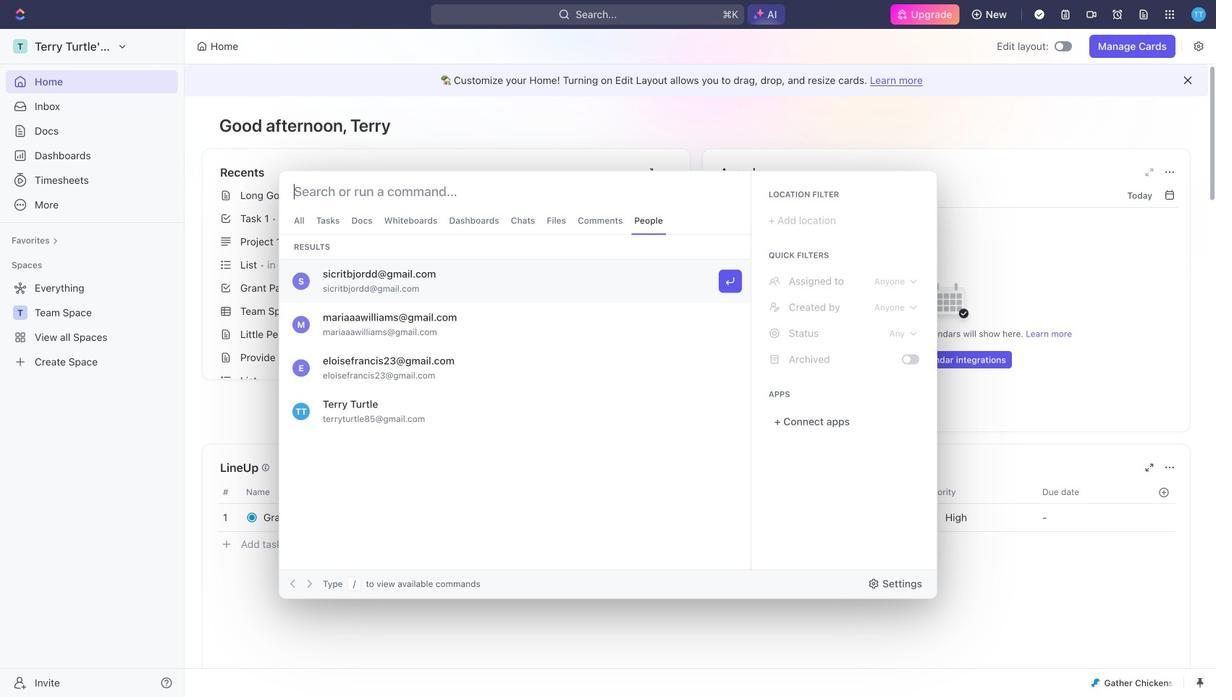 Task type: describe. For each thing, give the bounding box(es) containing it.
sidebar navigation
[[0, 29, 185, 697]]

1 oqyu6 image from the top
[[769, 302, 780, 313]]

a3t97 image
[[769, 354, 780, 365]]

2 oqyu6 image from the top
[[769, 328, 780, 339]]



Task type: locate. For each thing, give the bounding box(es) containing it.
oqyu6 image
[[769, 276, 780, 287]]

oqyu6 image
[[769, 302, 780, 313], [769, 328, 780, 339]]

oqyu6 image up a3t97 "image"
[[769, 328, 780, 339]]

oqyu6 image down oqyu6 icon on the top of page
[[769, 302, 780, 313]]

0 vertical spatial oqyu6 image
[[769, 302, 780, 313]]

Search or run a command… text field
[[294, 183, 472, 200]]

drumstick bite image
[[1092, 679, 1100, 688]]

terry turtle, , element
[[293, 403, 310, 420]]

eloisefrancis23@gmail.com, , element
[[293, 360, 310, 377]]

alert
[[185, 64, 1209, 96]]

tree
[[6, 277, 178, 374]]

1 vertical spatial oqyu6 image
[[769, 328, 780, 339]]

sicritbjordd@gmail.com, , element
[[293, 273, 310, 290]]

mariaaawilliams@gmail.com, , element
[[293, 316, 310, 333]]

tree inside sidebar navigation
[[6, 277, 178, 374]]



Task type: vqa. For each thing, say whether or not it's contained in the screenshot.
this on the top of page
no



